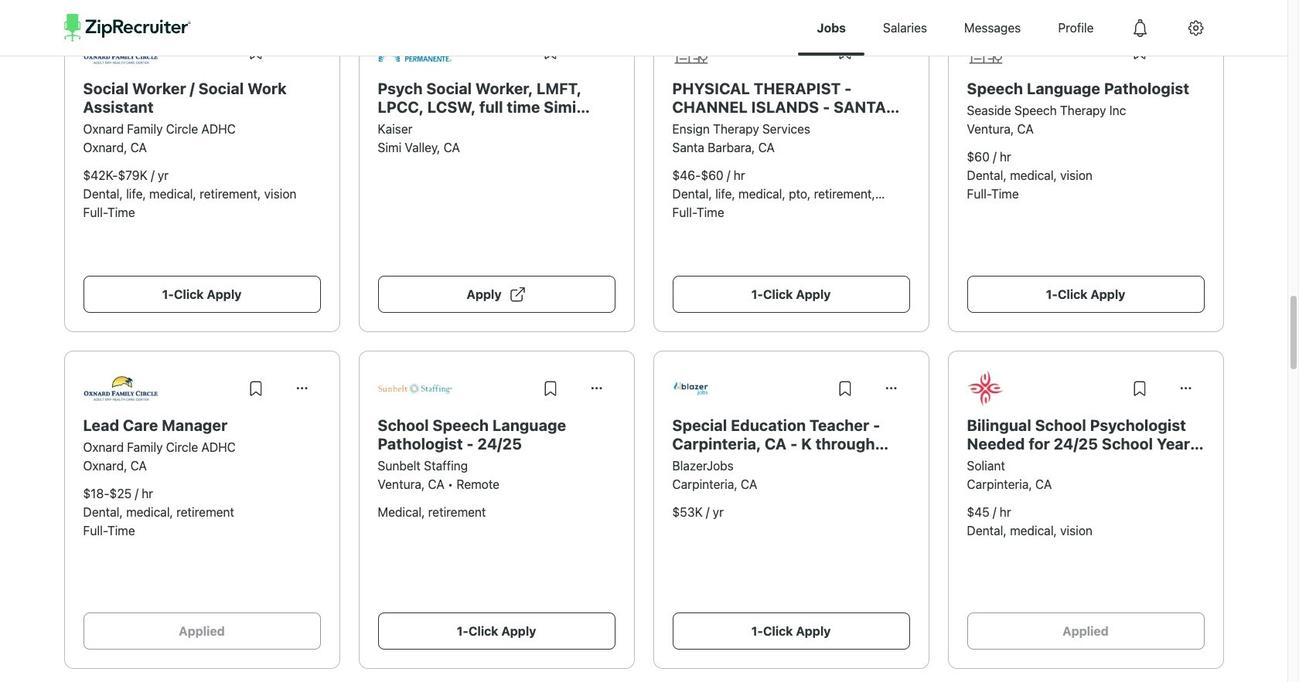 Task type: vqa. For each thing, say whether or not it's contained in the screenshot.
Bilingual School Psychologist Needed for 24/25 School Year | near Carpinteria, CA icon
yes



Task type: describe. For each thing, give the bounding box(es) containing it.
lead care manager element
[[83, 417, 321, 435]]

save job for later image for physical therapist - channel islands - santa barbara, ca element
[[836, 43, 854, 61]]

bilingual school psychologist needed for 24/25 school year | near carpinteria, ca image
[[967, 370, 1004, 408]]

school speech language pathologist - 24/25 element
[[378, 417, 615, 454]]

speech language pathologist element
[[967, 80, 1205, 98]]

save job for later image for speech language pathologist element
[[1130, 43, 1149, 61]]

job card menu element
[[1168, 387, 1205, 401]]

save job for later image for the school speech language pathologist - 24/25 element
[[541, 380, 560, 398]]

psych social worker, lmft, lpcc, lcsw, full time simi valley element
[[378, 80, 615, 117]]

lead care manager image
[[83, 376, 157, 402]]

save job for later image for bilingual school psychologist needed for 24/25 school year | near carpinteria, ca element
[[1130, 380, 1149, 398]]

bilingual school psychologist needed for 24/25 school year | near carpinteria, ca element
[[967, 417, 1205, 454]]

save job for later image for social worker / social work assistant element
[[246, 43, 265, 61]]



Task type: locate. For each thing, give the bounding box(es) containing it.
save job for later image up special education teacher - carpinteria, ca - k through 12th teachers needed - apply today! element
[[836, 380, 854, 398]]

special education teacher - carpinteria, ca - k through 12th teachers needed - apply today! image
[[673, 370, 710, 408]]

save job for later image up lead care manager element
[[246, 380, 265, 398]]

save job for later image up social worker / social work assistant element
[[246, 43, 265, 61]]

save job for later image up psych social worker, lmft, lpcc, lcsw, full time simi valley element
[[541, 43, 560, 61]]

save job for later image up the school speech language pathologist - 24/25 element
[[541, 380, 560, 398]]

social worker / social work assistant element
[[83, 80, 321, 117]]

school speech language pathologist - 24/25 image
[[378, 378, 452, 400]]

special education teacher - carpinteria, ca - k through 12th teachers needed - apply today! element
[[673, 417, 910, 454]]

save job for later image for special education teacher - carpinteria, ca - k through 12th teachers needed - apply today! element
[[836, 380, 854, 398]]

save job for later image
[[836, 43, 854, 61], [541, 380, 560, 398], [836, 380, 854, 398]]

save job for later image
[[246, 43, 265, 61], [541, 43, 560, 61], [1130, 43, 1149, 61], [246, 380, 265, 398], [1130, 380, 1149, 398]]

save job for later image left job card menu element
[[1130, 380, 1149, 398]]

social worker / social work assistant image
[[83, 39, 157, 65]]

save job for later image for psych social worker, lmft, lpcc, lcsw, full time simi valley element
[[541, 43, 560, 61]]

None button
[[283, 33, 321, 70], [578, 33, 615, 70], [873, 33, 910, 70], [1168, 33, 1205, 70], [283, 370, 321, 408], [578, 370, 615, 408], [873, 370, 910, 408], [283, 33, 321, 70], [578, 33, 615, 70], [873, 33, 910, 70], [1168, 33, 1205, 70], [283, 370, 321, 408], [578, 370, 615, 408], [873, 370, 910, 408]]

ziprecruiter image
[[64, 14, 191, 42]]

save job for later image up speech language pathologist element
[[1130, 43, 1149, 61]]

save job for later image for lead care manager element
[[246, 380, 265, 398]]

physical therapist - channel islands - santa barbara, ca element
[[673, 80, 910, 117]]

psych social worker, lmft, lpcc, lcsw, full time simi valley image
[[378, 41, 452, 62]]

save job for later image up physical therapist - channel islands - santa barbara, ca element
[[836, 43, 854, 61]]



